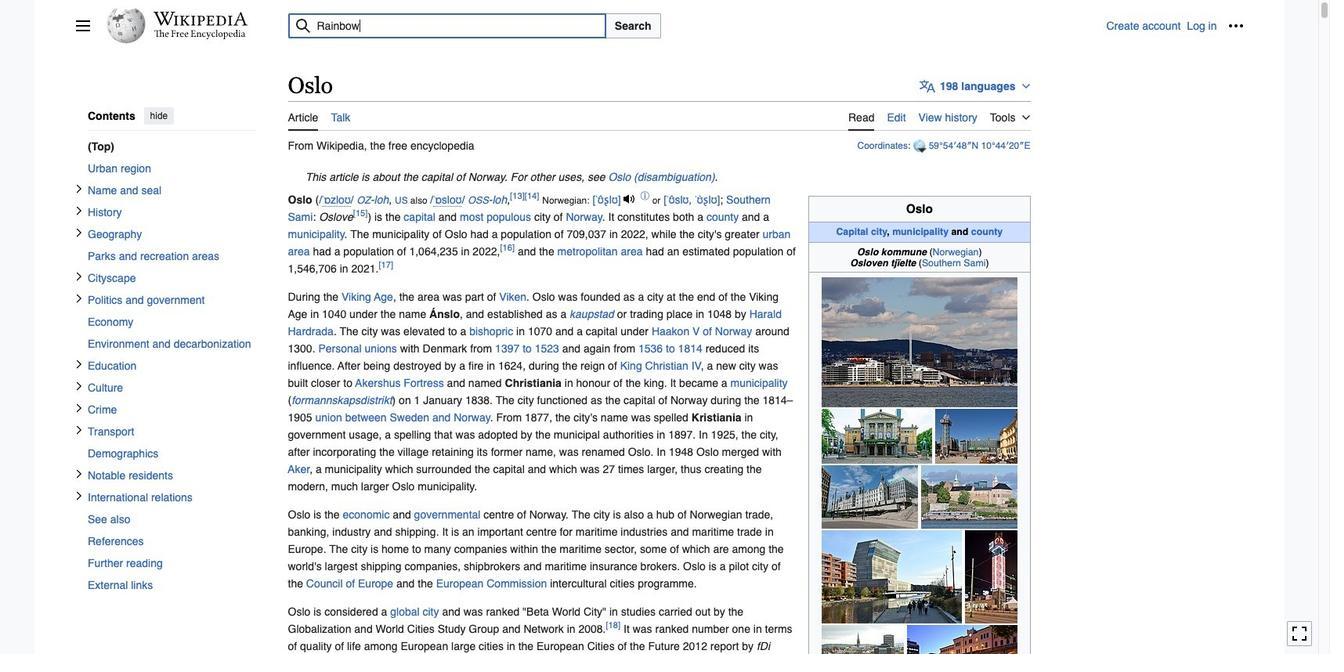 Task type: locate. For each thing, give the bounding box(es) containing it.
2 x small image from the top
[[74, 228, 83, 237]]

3 x small image from the top
[[74, 271, 83, 281]]

help:ipa/norwegian image
[[692, 193, 695, 206]]

menu image
[[75, 18, 91, 34]]

play audio image
[[624, 194, 635, 205]]

main content
[[282, 71, 1244, 654]]

None search field
[[269, 13, 1107, 38]]

x small image
[[74, 184, 83, 193], [74, 228, 83, 237], [74, 271, 83, 281], [74, 359, 83, 369], [74, 425, 83, 434]]

x small image
[[74, 206, 83, 215], [74, 293, 83, 303], [74, 381, 83, 391], [74, 403, 83, 413]]

note
[[288, 168, 1031, 185]]

3 x small image from the top
[[74, 381, 83, 391]]

fullscreen image
[[1292, 627, 1308, 642]]

1 x small image from the top
[[74, 184, 83, 193]]

log in and more options image
[[1229, 18, 1244, 34]]



Task type: vqa. For each thing, say whether or not it's contained in the screenshot.
first x small image
yes



Task type: describe. For each thing, give the bounding box(es) containing it.
5 x small image from the top
[[74, 425, 83, 434]]

language progressive image
[[920, 78, 936, 94]]

Search Wikipedia search field
[[288, 13, 606, 38]]

personal tools navigation
[[1107, 13, 1249, 38]]

4 x small image from the top
[[74, 359, 83, 369]]

2 x small image from the top
[[74, 293, 83, 303]]

the free encyclopedia image
[[154, 30, 246, 40]]

show location on an interactive map image
[[914, 140, 929, 153]]

4 x small image from the top
[[74, 403, 83, 413]]

1 x small image from the top
[[74, 206, 83, 215]]

wikipedia image
[[153, 12, 247, 26]]



